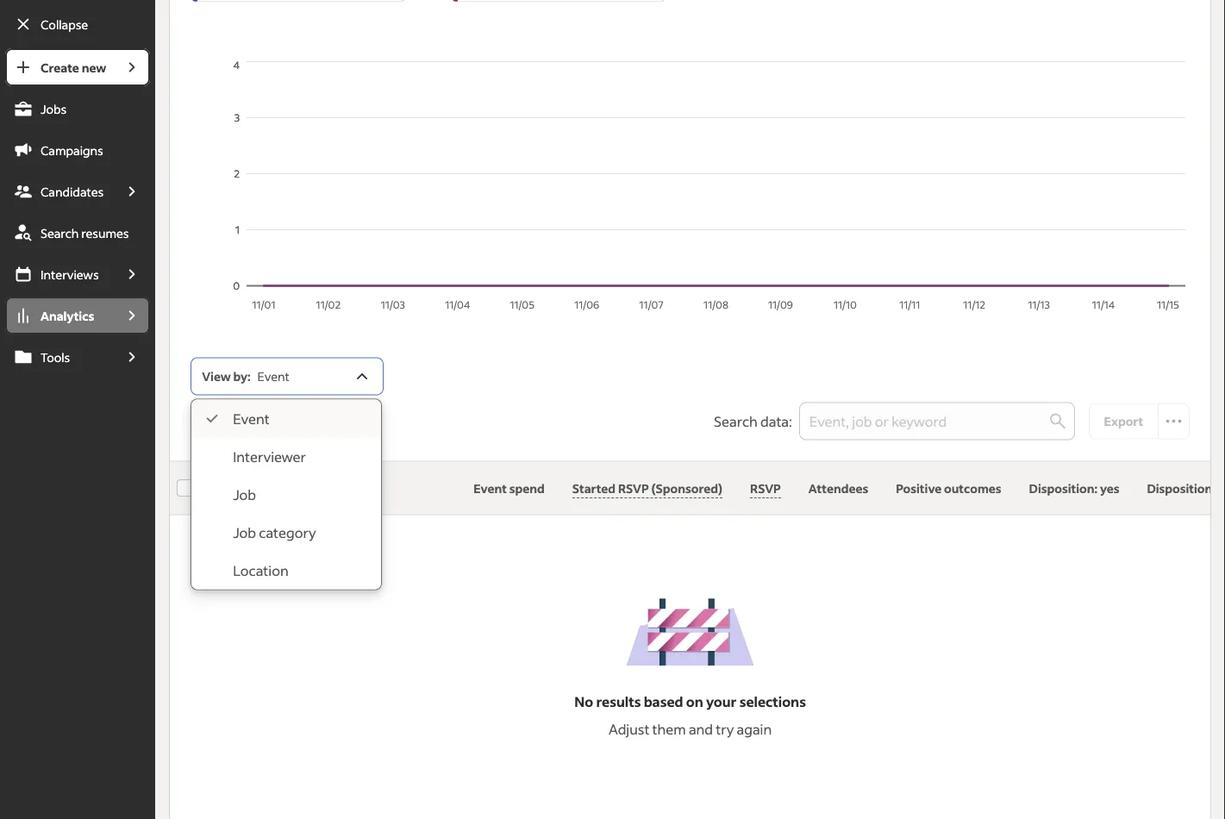 Task type: vqa. For each thing, say whether or not it's contained in the screenshot.
Your first and last name field
no



Task type: locate. For each thing, give the bounding box(es) containing it.
event for event
[[233, 410, 270, 427]]

0 vertical spatial event
[[258, 369, 290, 384]]

disposition:
[[1029, 480, 1098, 496], [1147, 480, 1216, 496]]

search up the interviews link
[[41, 225, 79, 241]]

list box
[[192, 400, 381, 590]]

disposition: for disposition: yes
[[1029, 480, 1098, 496]]

rsvp right started
[[618, 480, 649, 496]]

disposition: left yes on the right of the page
[[1029, 480, 1098, 496]]

job up location
[[233, 524, 256, 541]]

search
[[41, 225, 79, 241], [714, 412, 758, 430]]

event up interviewer
[[233, 410, 270, 427]]

menu bar
[[0, 48, 155, 819]]

adjust
[[609, 721, 650, 738]]

event inside option
[[233, 410, 270, 427]]

event
[[258, 369, 290, 384], [233, 410, 270, 427], [474, 480, 507, 496]]

interviewer
[[233, 448, 306, 465]]

search left data:
[[714, 412, 758, 430]]

candidates link
[[5, 172, 114, 210]]

job category
[[233, 524, 316, 541]]

menu bar containing create new
[[0, 48, 155, 819]]

1 horizontal spatial search
[[714, 412, 758, 430]]

interviews
[[41, 266, 99, 282]]

rsvp down data:
[[750, 480, 781, 496]]

analytics
[[41, 308, 94, 323]]

1 rsvp from the left
[[618, 480, 649, 496]]

2 vertical spatial event
[[474, 480, 507, 496]]

event left spend
[[474, 480, 507, 496]]

view by: event
[[202, 369, 290, 384]]

again
[[737, 721, 772, 738]]

event right 'by:'
[[258, 369, 290, 384]]

0 horizontal spatial rsvp
[[618, 480, 649, 496]]

disposition: yes
[[1029, 480, 1120, 496]]

campaigns
[[41, 142, 103, 158]]

and
[[689, 721, 713, 738]]

try
[[716, 721, 734, 738]]

collapse button
[[5, 5, 150, 43]]

event option
[[192, 400, 381, 438]]

1 horizontal spatial disposition:
[[1147, 480, 1216, 496]]

job
[[233, 486, 256, 503], [233, 524, 256, 541]]

resumes
[[81, 225, 129, 241]]

no results available image
[[626, 598, 755, 666]]

campaigns link
[[5, 131, 150, 169]]

0 vertical spatial job
[[233, 486, 256, 503]]

based
[[644, 693, 684, 711]]

location
[[233, 562, 289, 579]]

started rsvp (sponsored) button
[[572, 479, 723, 498]]

0 horizontal spatial disposition:
[[1029, 480, 1098, 496]]

data:
[[761, 412, 792, 430]]

0 horizontal spatial search
[[41, 225, 79, 241]]

1 vertical spatial search
[[714, 412, 758, 430]]

no results based on your selections
[[575, 693, 806, 711]]

1 horizontal spatial rsvp
[[750, 480, 781, 496]]

1 vertical spatial event
[[233, 410, 270, 427]]

0 vertical spatial search
[[41, 225, 79, 241]]

2 disposition: from the left
[[1147, 480, 1216, 496]]

1 vertical spatial job
[[233, 524, 256, 541]]

region
[[191, 57, 1190, 316]]

job down interviewer
[[233, 486, 256, 503]]

1 job from the top
[[233, 486, 256, 503]]

1 disposition: from the left
[[1029, 480, 1098, 496]]

job for job
[[233, 486, 256, 503]]

view
[[202, 369, 231, 384]]

m
[[1218, 480, 1226, 496]]

2 job from the top
[[233, 524, 256, 541]]

create new
[[41, 60, 106, 75]]

rsvp
[[618, 480, 649, 496], [750, 480, 781, 496]]

them
[[653, 721, 686, 738]]

disposition: left m
[[1147, 480, 1216, 496]]



Task type: describe. For each thing, give the bounding box(es) containing it.
positive outcomes
[[896, 480, 1002, 496]]

jobs
[[41, 101, 67, 116]]

adjust them and try again
[[609, 721, 772, 738]]

candidates
[[41, 184, 104, 199]]

events
[[215, 480, 254, 496]]

tools link
[[5, 338, 114, 376]]

search data:
[[714, 412, 792, 430]]

by:
[[233, 369, 251, 384]]

search for search data:
[[714, 412, 758, 430]]

interviews link
[[5, 255, 114, 293]]

analytics link
[[5, 297, 114, 335]]

new
[[82, 60, 106, 75]]

spend
[[509, 480, 545, 496]]

(sponsored)
[[651, 480, 723, 496]]

create
[[41, 60, 79, 75]]

started rsvp (sponsored)
[[572, 480, 723, 496]]

started
[[572, 480, 616, 496]]

job for job category
[[233, 524, 256, 541]]

create new link
[[5, 48, 114, 86]]

on
[[686, 693, 703, 711]]

event spend
[[474, 480, 545, 496]]

search resumes link
[[5, 214, 150, 252]]

disposition: m
[[1147, 480, 1226, 496]]

rsvp inside button
[[618, 480, 649, 496]]

search resumes
[[41, 225, 129, 241]]

selections
[[740, 693, 806, 711]]

results
[[596, 693, 641, 711]]

2 rsvp from the left
[[750, 480, 781, 496]]

your
[[706, 693, 737, 711]]

disposition: for disposition: m
[[1147, 480, 1216, 496]]

no
[[575, 693, 594, 711]]

attendees
[[809, 480, 869, 496]]

positive
[[896, 480, 942, 496]]

event for event spend
[[474, 480, 507, 496]]

yes
[[1100, 480, 1120, 496]]

jobs link
[[5, 90, 150, 128]]

category
[[259, 524, 316, 541]]

collapse
[[41, 16, 88, 32]]

rsvp button
[[750, 479, 781, 498]]

tools
[[41, 349, 70, 365]]

outcomes
[[944, 480, 1002, 496]]

search for search resumes
[[41, 225, 79, 241]]

list box containing event
[[192, 400, 381, 590]]



